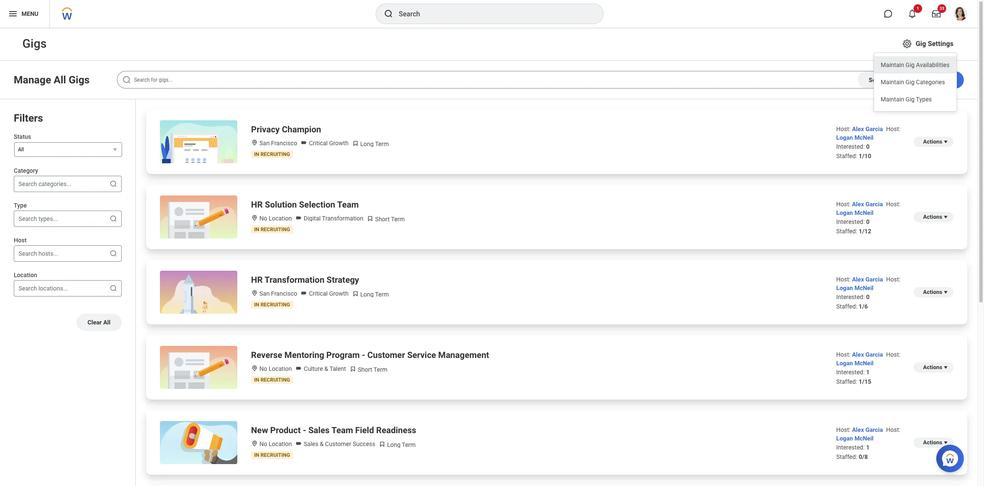 Task type: describe. For each thing, give the bounding box(es) containing it.
recruiting for solution
[[261, 227, 290, 233]]

search button
[[858, 71, 900, 88]]

1 alex garcia button from the top
[[853, 126, 885, 133]]

mcneil for -
[[855, 360, 874, 367]]

gig inside popup button
[[916, 40, 927, 48]]

gig for availabilities
[[906, 62, 915, 68]]

critical growth for transformation
[[308, 290, 349, 297]]

reverse mentoring program - customer service management link
[[251, 349, 490, 361]]

types
[[917, 96, 933, 103]]

privacy
[[251, 124, 280, 135]]

garcia for sales
[[866, 427, 884, 434]]

maintain gig types
[[882, 96, 933, 103]]

create gig button
[[914, 71, 965, 88]]

inbox large image
[[933, 9, 941, 18]]

champion
[[282, 124, 321, 135]]

& for program
[[325, 366, 328, 373]]

in for hr solution selection team
[[254, 227, 259, 233]]

1/6
[[859, 303, 869, 310]]

logan mcneil button for -
[[837, 360, 874, 367]]

privacy champion link
[[251, 123, 321, 136]]

3 logan mcneil button from the top
[[837, 285, 874, 292]]

alex for team
[[853, 201, 865, 208]]

no for new
[[260, 441, 267, 448]]

gigs
[[69, 74, 90, 86]]

long for hr transformation strategy
[[361, 291, 374, 298]]

mcneil for sales
[[855, 435, 874, 442]]

term for new product - sales team field readiness
[[402, 442, 416, 449]]

search for search locations...
[[19, 285, 37, 292]]

recruiting for mentoring
[[261, 377, 290, 383]]

0 vertical spatial search image
[[122, 75, 132, 85]]

location for hr
[[269, 215, 292, 222]]

new product - sales team field readiness link
[[251, 425, 417, 437]]

media mylearning image for new product - sales team field readiness
[[379, 441, 386, 448]]

critical growth for champion
[[308, 140, 349, 147]]

new
[[251, 426, 268, 436]]

availabilities
[[917, 62, 950, 68]]

alex garcia button for team
[[853, 201, 885, 208]]

search types...
[[19, 216, 58, 222]]

maintain for maintain gig types
[[882, 96, 905, 103]]

1 vertical spatial customer
[[325, 441, 352, 448]]

privacy champion
[[251, 124, 321, 135]]

service
[[408, 350, 436, 361]]

long term for new product - sales team field readiness
[[386, 442, 416, 449]]

gig settings button
[[899, 35, 958, 52]]

in recruiting for transformation
[[254, 302, 290, 308]]

1 for reverse mentoring program - customer service management
[[867, 369, 870, 376]]

0 vertical spatial team
[[337, 200, 359, 210]]

short term for team
[[374, 216, 405, 223]]

media mylearning image for program
[[350, 366, 357, 373]]

alex inside host: alex garcia host: logan mcneil interested: 0 staffed: 1/10
[[853, 126, 865, 133]]

francisco for transformation
[[271, 290, 297, 297]]

media mylearning image for selection
[[367, 216, 374, 222]]

interested: for team
[[837, 219, 865, 225]]

type
[[14, 202, 27, 209]]

1/10
[[859, 153, 872, 160]]

category
[[14, 167, 38, 174]]

create gig
[[925, 76, 953, 83]]

location image for new
[[251, 441, 258, 447]]

short term for -
[[357, 367, 388, 373]]

in recruiting for mentoring
[[254, 377, 290, 383]]

strategy
[[327, 275, 359, 285]]

0 vertical spatial sales
[[309, 426, 330, 436]]

1 vertical spatial -
[[303, 426, 306, 436]]

no location for mentoring
[[258, 366, 292, 373]]

locations...
[[38, 285, 68, 292]]

status
[[14, 133, 31, 140]]

gear image
[[903, 39, 913, 49]]

search image for search categories...
[[109, 180, 118, 188]]

staffed: inside host: alex garcia host: logan mcneil interested: 0 staffed: 1/6
[[837, 303, 858, 310]]

growth for champion
[[329, 140, 349, 147]]

digital transformation
[[302, 215, 364, 222]]

alex garcia button for sales
[[853, 427, 885, 434]]

0 vertical spatial -
[[362, 350, 365, 361]]

maintain for maintain gig availabilities
[[882, 62, 905, 68]]

media mylearning image for strategy
[[352, 291, 359, 298]]

critical for champion
[[309, 140, 328, 147]]

critical for transformation
[[309, 290, 328, 297]]

1 vertical spatial sales
[[304, 441, 319, 448]]

mcneil for team
[[855, 210, 874, 216]]

search for search types...
[[19, 216, 37, 222]]

tag image for solution
[[296, 215, 302, 222]]

logan mcneil button for sales
[[837, 435, 874, 442]]

1/15
[[859, 379, 872, 386]]

no location for product
[[258, 441, 292, 448]]

location image for hr solution selection team
[[251, 215, 258, 222]]

selection
[[299, 200, 335, 210]]

alex inside host: alex garcia host: logan mcneil interested: 0 staffed: 1/6
[[853, 276, 865, 283]]

0 inside host: alex garcia host: logan mcneil interested: 0 staffed: 1/10
[[867, 143, 870, 150]]

product
[[270, 426, 301, 436]]

culture
[[304, 366, 323, 373]]

location image for privacy
[[251, 139, 258, 146]]

tag image for transformation
[[301, 290, 308, 297]]

1 logan mcneil button from the top
[[837, 134, 874, 141]]

host: alex garcia host: logan mcneil interested: 1 staffed: 0/8
[[837, 427, 901, 461]]

hr transformation strategy
[[251, 275, 359, 285]]

logan for -
[[837, 360, 854, 367]]

alex for sales
[[853, 427, 865, 434]]

hosts...
[[38, 250, 58, 257]]

search image for search types...
[[109, 215, 118, 223]]

alex for -
[[853, 352, 865, 358]]

3 alex garcia button from the top
[[853, 276, 885, 283]]

1 for new product - sales team field readiness
[[867, 444, 870, 451]]

long for new product - sales team field readiness
[[387, 442, 401, 449]]

mentoring
[[285, 350, 324, 361]]

mcneil inside host: alex garcia host: logan mcneil interested: 0 staffed: 1/10
[[855, 134, 874, 141]]

hr transformation strategy link
[[251, 274, 359, 286]]

1/12
[[859, 228, 872, 235]]

create
[[925, 76, 943, 83]]

categories
[[917, 79, 946, 86]]

tag image for champion
[[301, 139, 308, 146]]

san francisco for transformation
[[258, 290, 297, 297]]

management
[[439, 350, 490, 361]]

search locations...
[[19, 285, 68, 292]]

readiness
[[376, 426, 417, 436]]

mcneil inside host: alex garcia host: logan mcneil interested: 0 staffed: 1/6
[[855, 285, 874, 292]]

tag image for mentoring
[[296, 365, 302, 372]]

interested: for sales
[[837, 444, 865, 451]]

search for search
[[869, 76, 888, 83]]

sales & customer success
[[302, 441, 376, 448]]



Task type: vqa. For each thing, say whether or not it's contained in the screenshot.


Task type: locate. For each thing, give the bounding box(es) containing it.
0
[[867, 143, 870, 150], [867, 219, 870, 225], [867, 294, 870, 301]]

search left locations...
[[19, 285, 37, 292]]

garcia for team
[[866, 201, 884, 208]]

2 vertical spatial maintain
[[882, 96, 905, 103]]

3 location image from the top
[[251, 441, 258, 447]]

1 inside host: alex garcia host: logan mcneil interested: 1 staffed: 1/15
[[867, 369, 870, 376]]

no location for solution
[[258, 215, 292, 222]]

maintain for maintain gig categories
[[882, 79, 905, 86]]

search image
[[384, 9, 394, 19], [109, 215, 118, 223], [109, 284, 118, 293]]

no down solution
[[260, 215, 267, 222]]

2 location image from the top
[[251, 290, 258, 297]]

location image down the new
[[251, 441, 258, 447]]

0 vertical spatial maintain
[[882, 62, 905, 68]]

gig settings
[[916, 40, 954, 48]]

transformation
[[322, 215, 364, 222], [265, 275, 325, 285]]

mcneil
[[855, 134, 874, 141], [855, 210, 874, 216], [855, 285, 874, 292], [855, 360, 874, 367], [855, 435, 874, 442]]

san down privacy
[[260, 140, 270, 147]]

media mylearning image
[[367, 216, 374, 222], [352, 291, 359, 298], [350, 366, 357, 373]]

4 alex garcia button from the top
[[853, 352, 885, 358]]

garcia inside host: alex garcia host: logan mcneil interested: 1 staffed: 1/15
[[866, 352, 884, 358]]

in recruiting for solution
[[254, 227, 290, 233]]

francisco down hr transformation strategy "link"
[[271, 290, 297, 297]]

0 vertical spatial long term
[[359, 141, 389, 148]]

no down reverse
[[260, 366, 267, 373]]

hr
[[251, 200, 263, 210], [251, 275, 263, 285]]

1 vertical spatial francisco
[[271, 290, 297, 297]]

2 san from the top
[[260, 290, 270, 297]]

clear all button
[[76, 314, 122, 331]]

2 logan from the top
[[837, 210, 854, 216]]

0 vertical spatial customer
[[368, 350, 405, 361]]

4 recruiting from the top
[[261, 377, 290, 383]]

search for search hosts...
[[19, 250, 37, 257]]

1 in recruiting from the top
[[254, 151, 290, 157]]

0 up '1/10'
[[867, 143, 870, 150]]

Search text field
[[117, 71, 900, 89]]

0 vertical spatial francisco
[[271, 140, 297, 147]]

1 recruiting from the top
[[261, 151, 290, 157]]

in recruiting down solution
[[254, 227, 290, 233]]

san francisco down hr transformation strategy "link"
[[258, 290, 297, 297]]

customer left service
[[368, 350, 405, 361]]

0 vertical spatial search image
[[384, 9, 394, 19]]

1 vertical spatial long term
[[359, 291, 389, 298]]

4 in from the top
[[254, 377, 259, 383]]

1 1 from the top
[[867, 369, 870, 376]]

clear
[[88, 319, 102, 326]]

solution
[[265, 200, 297, 210]]

team
[[337, 200, 359, 210], [332, 426, 353, 436]]

location down product
[[269, 441, 292, 448]]

3 alex from the top
[[853, 276, 865, 283]]

2 no from the top
[[260, 366, 267, 373]]

2 maintain from the top
[[882, 79, 905, 86]]

no for hr
[[260, 215, 267, 222]]

4 in recruiting from the top
[[254, 377, 290, 383]]

4 staffed: from the top
[[837, 379, 858, 386]]

staffed: for -
[[837, 379, 858, 386]]

2 interested: from the top
[[837, 219, 865, 225]]

1 in from the top
[[254, 151, 259, 157]]

1 alex from the top
[[853, 126, 865, 133]]

1 vertical spatial media mylearning image
[[379, 441, 386, 448]]

host: alex garcia host: logan mcneil interested: 0 staffed: 1/12
[[837, 201, 901, 235]]

no down the new
[[260, 441, 267, 448]]

term for hr solution selection team
[[391, 216, 405, 223]]

& down new product - sales team field readiness link
[[320, 441, 324, 448]]

1 staffed: from the top
[[837, 153, 858, 160]]

1 horizontal spatial &
[[325, 366, 328, 373]]

0 vertical spatial media mylearning image
[[352, 140, 359, 147]]

staffed: left 1/6
[[837, 303, 858, 310]]

in
[[254, 151, 259, 157], [254, 227, 259, 233], [254, 302, 259, 308], [254, 377, 259, 383], [254, 453, 259, 459]]

1 no location from the top
[[258, 215, 292, 222]]

0 for strategy
[[867, 294, 870, 301]]

0 vertical spatial 1
[[867, 369, 870, 376]]

logan inside host: alex garcia host: logan mcneil interested: 0 staffed: 1/6
[[837, 285, 854, 292]]

- right product
[[303, 426, 306, 436]]

1 vertical spatial tag image
[[296, 441, 302, 447]]

location image
[[251, 139, 258, 146], [251, 365, 258, 372], [251, 441, 258, 447]]

location
[[269, 215, 292, 222], [14, 272, 37, 279], [269, 366, 292, 373], [269, 441, 292, 448]]

staffed: left '1/10'
[[837, 153, 858, 160]]

2 0 from the top
[[867, 219, 870, 225]]

no location down product
[[258, 441, 292, 448]]

2 staffed: from the top
[[837, 228, 858, 235]]

5 alex garcia button from the top
[[853, 427, 885, 434]]

3 in from the top
[[254, 302, 259, 308]]

0/8
[[859, 454, 869, 461]]

1 vertical spatial short term
[[357, 367, 388, 373]]

all inside clear all button
[[103, 319, 111, 326]]

1 vertical spatial hr
[[251, 275, 263, 285]]

2 alex garcia button from the top
[[853, 201, 885, 208]]

maintain
[[882, 62, 905, 68], [882, 79, 905, 86], [882, 96, 905, 103]]

media mylearning image right digital transformation
[[367, 216, 374, 222]]

mcneil up 1/12
[[855, 210, 874, 216]]

2 hr from the top
[[251, 275, 263, 285]]

2 vertical spatial search image
[[109, 250, 118, 258]]

0 horizontal spatial customer
[[325, 441, 352, 448]]

gig right create
[[944, 76, 953, 83]]

1 garcia from the top
[[866, 126, 884, 133]]

no location
[[258, 215, 292, 222], [258, 366, 292, 373], [258, 441, 292, 448]]

interested: up 1/6
[[837, 294, 865, 301]]

logan for team
[[837, 210, 854, 216]]

0 vertical spatial media mylearning image
[[367, 216, 374, 222]]

3 maintain from the top
[[882, 96, 905, 103]]

garcia up 0/8
[[866, 427, 884, 434]]

no location down solution
[[258, 215, 292, 222]]

critical
[[309, 140, 328, 147], [309, 290, 328, 297]]

3 logan from the top
[[837, 285, 854, 292]]

garcia for -
[[866, 352, 884, 358]]

gig up 'maintain gig categories'
[[906, 62, 915, 68]]

0 vertical spatial short term
[[374, 216, 405, 223]]

garcia
[[866, 126, 884, 133], [866, 201, 884, 208], [866, 276, 884, 283], [866, 352, 884, 358], [866, 427, 884, 434]]

mcneil up 1/6
[[855, 285, 874, 292]]

0 vertical spatial no location
[[258, 215, 292, 222]]

search hosts...
[[19, 250, 58, 257]]

search down type
[[19, 216, 37, 222]]

search
[[869, 76, 888, 83], [19, 181, 37, 188], [19, 216, 37, 222], [19, 250, 37, 257], [19, 285, 37, 292]]

host: alex garcia host: logan mcneil interested: 0 staffed: 1/6
[[837, 276, 901, 310]]

in for hr transformation strategy
[[254, 302, 259, 308]]

1 critical from the top
[[309, 140, 328, 147]]

0 horizontal spatial -
[[303, 426, 306, 436]]

0 vertical spatial growth
[[329, 140, 349, 147]]

search image for search hosts...
[[109, 250, 118, 258]]

logan mcneil button
[[837, 134, 874, 141], [837, 210, 874, 216], [837, 285, 874, 292], [837, 360, 874, 367], [837, 435, 874, 442]]

1 up 1/15
[[867, 369, 870, 376]]

5 logan from the top
[[837, 435, 854, 442]]

logan
[[837, 134, 854, 141], [837, 210, 854, 216], [837, 285, 854, 292], [837, 360, 854, 367], [837, 435, 854, 442]]

francisco
[[271, 140, 297, 147], [271, 290, 297, 297]]

search inside button
[[869, 76, 888, 83]]

clear all
[[88, 319, 111, 326]]

critical down champion
[[309, 140, 328, 147]]

1 inside host: alex garcia host: logan mcneil interested: 1 staffed: 0/8
[[867, 444, 870, 451]]

in recruiting
[[254, 151, 290, 157], [254, 227, 290, 233], [254, 302, 290, 308], [254, 377, 290, 383], [254, 453, 290, 459]]

staffed: inside host: alex garcia host: logan mcneil interested: 0 staffed: 1/12
[[837, 228, 858, 235]]

all
[[54, 74, 66, 86], [103, 319, 111, 326]]

mcneil inside host: alex garcia host: logan mcneil interested: 1 staffed: 1/15
[[855, 360, 874, 367]]

maintain down search button
[[882, 96, 905, 103]]

recruiting for product
[[261, 453, 290, 459]]

in recruiting down the new
[[254, 453, 290, 459]]

0 vertical spatial short
[[375, 216, 390, 223]]

san francisco down privacy champion
[[258, 140, 297, 147]]

host: alex garcia host: logan mcneil interested: 1 staffed: 1/15
[[837, 352, 901, 386]]

2 vertical spatial tag image
[[296, 365, 302, 372]]

0 inside host: alex garcia host: logan mcneil interested: 0 staffed: 1/6
[[867, 294, 870, 301]]

hr inside "link"
[[251, 275, 263, 285]]

digital
[[304, 215, 321, 222]]

1 up 0/8
[[867, 444, 870, 451]]

2 critical from the top
[[309, 290, 328, 297]]

1 vertical spatial san francisco
[[258, 290, 297, 297]]

garcia inside host: alex garcia host: logan mcneil interested: 1 staffed: 0/8
[[866, 427, 884, 434]]

san for hr
[[260, 290, 270, 297]]

3 staffed: from the top
[[837, 303, 858, 310]]

1 0 from the top
[[867, 143, 870, 150]]

recruiting down reverse
[[261, 377, 290, 383]]

term for reverse mentoring program - customer service management
[[374, 367, 388, 373]]

alex up 1/12
[[853, 201, 865, 208]]

&
[[325, 366, 328, 373], [320, 441, 324, 448]]

2 garcia from the top
[[866, 201, 884, 208]]

5 alex from the top
[[853, 427, 865, 434]]

reverse mentoring program - customer service management
[[251, 350, 490, 361]]

short for team
[[375, 216, 390, 223]]

1 horizontal spatial short
[[375, 216, 390, 223]]

logan mcneil button for team
[[837, 210, 874, 216]]

maintain up maintain gig types
[[882, 79, 905, 86]]

1 horizontal spatial all
[[103, 319, 111, 326]]

san
[[260, 140, 270, 147], [260, 290, 270, 297]]

in recruiting down hr transformation strategy "link"
[[254, 302, 290, 308]]

1 vertical spatial transformation
[[265, 275, 325, 285]]

manage
[[14, 74, 51, 86]]

interested: up 0/8
[[837, 444, 865, 451]]

4 interested: from the top
[[837, 369, 865, 376]]

2 vertical spatial no
[[260, 441, 267, 448]]

1 vertical spatial no
[[260, 366, 267, 373]]

location down reverse
[[269, 366, 292, 373]]

1 critical growth from the top
[[308, 140, 349, 147]]

customer
[[368, 350, 405, 361], [325, 441, 352, 448]]

1 location image from the top
[[251, 215, 258, 222]]

tag image down product
[[296, 441, 302, 447]]

search image
[[122, 75, 132, 85], [109, 180, 118, 188], [109, 250, 118, 258]]

0 vertical spatial 0
[[867, 143, 870, 150]]

1 horizontal spatial customer
[[368, 350, 405, 361]]

2 recruiting from the top
[[261, 227, 290, 233]]

recruiting down privacy
[[261, 151, 290, 157]]

1 vertical spatial &
[[320, 441, 324, 448]]

garcia up 1/12
[[866, 201, 884, 208]]

settings
[[929, 40, 954, 48]]

short for -
[[358, 367, 373, 373]]

staffed: for sales
[[837, 454, 858, 461]]

tag image
[[301, 290, 308, 297], [296, 441, 302, 447]]

term
[[375, 141, 389, 148], [391, 216, 405, 223], [375, 291, 389, 298], [374, 367, 388, 373], [402, 442, 416, 449]]

mcneil inside host: alex garcia host: logan mcneil interested: 0 staffed: 1/12
[[855, 210, 874, 216]]

4 logan from the top
[[837, 360, 854, 367]]

3 in recruiting from the top
[[254, 302, 290, 308]]

1 vertical spatial 0
[[867, 219, 870, 225]]

location image down privacy
[[251, 139, 258, 146]]

long term for privacy champion
[[359, 141, 389, 148]]

categories...
[[38, 181, 71, 188]]

garcia up 1/6
[[866, 276, 884, 283]]

1 horizontal spatial media mylearning image
[[379, 441, 386, 448]]

list containing privacy champion
[[136, 99, 978, 487]]

tag image for product
[[296, 441, 302, 447]]

location image for reverse
[[251, 365, 258, 372]]

3 0 from the top
[[867, 294, 870, 301]]

transformation inside "link"
[[265, 275, 325, 285]]

in recruiting down reverse
[[254, 377, 290, 383]]

host: alex garcia host: logan mcneil interested: 0 staffed: 1/10
[[837, 126, 901, 160]]

staffed: left 0/8
[[837, 454, 858, 461]]

alex up '1/10'
[[853, 126, 865, 133]]

mcneil up 1/15
[[855, 360, 874, 367]]

manage all gigs
[[14, 74, 90, 86]]

2 francisco from the top
[[271, 290, 297, 297]]

garcia inside host: alex garcia host: logan mcneil interested: 0 staffed: 1/10
[[866, 126, 884, 133]]

1 vertical spatial search image
[[109, 180, 118, 188]]

san down hr transformation strategy "link"
[[260, 290, 270, 297]]

interested: up 1/15
[[837, 369, 865, 376]]

alex garcia button for -
[[853, 352, 885, 358]]

location up search locations...
[[14, 272, 37, 279]]

2 vertical spatial long term
[[386, 442, 416, 449]]

logan mcneil button up 1/15
[[837, 360, 874, 367]]

host:
[[837, 126, 851, 133], [887, 126, 901, 133], [837, 201, 851, 208], [887, 201, 901, 208], [837, 276, 851, 283], [887, 276, 901, 283], [837, 352, 851, 358], [887, 352, 901, 358], [837, 427, 851, 434], [887, 427, 901, 434]]

gig up maintain gig types
[[906, 79, 915, 86]]

2 critical growth from the top
[[308, 290, 349, 297]]

long term for hr transformation strategy
[[359, 291, 389, 298]]

alex inside host: alex garcia host: logan mcneil interested: 1 staffed: 0/8
[[853, 427, 865, 434]]

recruiting down hr transformation strategy "link"
[[261, 302, 290, 308]]

3 no from the top
[[260, 441, 267, 448]]

alex garcia button up 1/15
[[853, 352, 885, 358]]

1 vertical spatial critical growth
[[308, 290, 349, 297]]

5 staffed: from the top
[[837, 454, 858, 461]]

location image
[[251, 215, 258, 222], [251, 290, 258, 297]]

2 vertical spatial media mylearning image
[[350, 366, 357, 373]]

program
[[327, 350, 360, 361]]

logan mcneil button up 1/6
[[837, 285, 874, 292]]

2 vertical spatial location image
[[251, 441, 258, 447]]

interested:
[[837, 143, 865, 150], [837, 219, 865, 225], [837, 294, 865, 301], [837, 369, 865, 376], [837, 444, 865, 451]]

1 vertical spatial san
[[260, 290, 270, 297]]

0 vertical spatial tag image
[[301, 139, 308, 146]]

gig for types
[[906, 96, 915, 103]]

1 vertical spatial growth
[[329, 290, 349, 297]]

staffed: left 1/15
[[837, 379, 858, 386]]

interested: up 1/12
[[837, 219, 865, 225]]

5 garcia from the top
[[866, 427, 884, 434]]

2 logan mcneil button from the top
[[837, 210, 874, 216]]

1 hr from the top
[[251, 200, 263, 210]]

tag image left digital
[[296, 215, 302, 222]]

1 vertical spatial location image
[[251, 290, 258, 297]]

recruiting down solution
[[261, 227, 290, 233]]

staffed: inside host: alex garcia host: logan mcneil interested: 1 staffed: 0/8
[[837, 454, 858, 461]]

search image for search locations...
[[109, 284, 118, 293]]

interested: inside host: alex garcia host: logan mcneil interested: 1 staffed: 0/8
[[837, 444, 865, 451]]

2 1 from the top
[[867, 444, 870, 451]]

all right clear on the bottom left of page
[[103, 319, 111, 326]]

2 alex from the top
[[853, 201, 865, 208]]

0 vertical spatial critical
[[309, 140, 328, 147]]

long for privacy champion
[[361, 141, 374, 148]]

1 san from the top
[[260, 140, 270, 147]]

host
[[14, 237, 27, 244]]

media mylearning image down strategy
[[352, 291, 359, 298]]

all left gigs
[[54, 74, 66, 86]]

critical growth down strategy
[[308, 290, 349, 297]]

success
[[353, 441, 376, 448]]

2 vertical spatial 0
[[867, 294, 870, 301]]

staffed:
[[837, 153, 858, 160], [837, 228, 858, 235], [837, 303, 858, 310], [837, 379, 858, 386], [837, 454, 858, 461]]

1 vertical spatial 1
[[867, 444, 870, 451]]

recruiting for transformation
[[261, 302, 290, 308]]

no for reverse
[[260, 366, 267, 373]]

0 horizontal spatial &
[[320, 441, 324, 448]]

0 vertical spatial transformation
[[322, 215, 364, 222]]

0 vertical spatial san
[[260, 140, 270, 147]]

logan inside host: alex garcia host: logan mcneil interested: 0 staffed: 1/10
[[837, 134, 854, 141]]

search categories...
[[19, 181, 71, 188]]

transformation for hr
[[265, 275, 325, 285]]

interested: inside host: alex garcia host: logan mcneil interested: 0 staffed: 1/6
[[837, 294, 865, 301]]

mcneil up 0/8
[[855, 435, 874, 442]]

1 san francisco from the top
[[258, 140, 297, 147]]

5 interested: from the top
[[837, 444, 865, 451]]

types...
[[38, 216, 58, 222]]

& for -
[[320, 441, 324, 448]]

alex up 1/15
[[853, 352, 865, 358]]

interested: inside host: alex garcia host: logan mcneil interested: 0 staffed: 1/10
[[837, 143, 865, 150]]

culture & talent
[[302, 366, 346, 373]]

1 vertical spatial all
[[103, 319, 111, 326]]

& left talent
[[325, 366, 328, 373]]

alex garcia button up 1/6
[[853, 276, 885, 283]]

4 alex from the top
[[853, 352, 865, 358]]

interested: inside host: alex garcia host: logan mcneil interested: 1 staffed: 1/15
[[837, 369, 865, 376]]

hr solution selection team
[[251, 200, 359, 210]]

alex up 0/8
[[853, 427, 865, 434]]

logan inside host: alex garcia host: logan mcneil interested: 1 staffed: 1/15
[[837, 360, 854, 367]]

interested: up '1/10'
[[837, 143, 865, 150]]

1 vertical spatial critical
[[309, 290, 328, 297]]

0 horizontal spatial all
[[54, 74, 66, 86]]

staffed: inside host: alex garcia host: logan mcneil interested: 1 staffed: 1/15
[[837, 379, 858, 386]]

sales
[[309, 426, 330, 436], [304, 441, 319, 448]]

logan inside host: alex garcia host: logan mcneil interested: 1 staffed: 0/8
[[837, 435, 854, 442]]

1 francisco from the top
[[271, 140, 297, 147]]

0 up 1/6
[[867, 294, 870, 301]]

field
[[356, 426, 374, 436]]

san for privacy
[[260, 140, 270, 147]]

5 recruiting from the top
[[261, 453, 290, 459]]

location image down reverse
[[251, 365, 258, 372]]

tag image down mentoring
[[296, 365, 302, 372]]

1 vertical spatial location image
[[251, 365, 258, 372]]

0 horizontal spatial short
[[358, 367, 373, 373]]

growth
[[329, 140, 349, 147], [329, 290, 349, 297]]

maintain up search button
[[882, 62, 905, 68]]

profile logan mcneil element
[[949, 4, 973, 23]]

1 logan from the top
[[837, 134, 854, 141]]

in for new product - sales team field readiness
[[254, 453, 259, 459]]

gig
[[916, 40, 927, 48], [906, 62, 915, 68], [944, 76, 953, 83], [906, 79, 915, 86], [906, 96, 915, 103]]

maintain gig categories
[[882, 79, 946, 86]]

0 vertical spatial all
[[54, 74, 66, 86]]

reverse
[[251, 350, 283, 361]]

0 vertical spatial location image
[[251, 139, 258, 146]]

list
[[136, 99, 978, 487]]

critical growth
[[308, 140, 349, 147], [308, 290, 349, 297]]

0 vertical spatial &
[[325, 366, 328, 373]]

talent
[[330, 366, 346, 373]]

1 vertical spatial maintain
[[882, 79, 905, 86]]

2 mcneil from the top
[[855, 210, 874, 216]]

no
[[260, 215, 267, 222], [260, 366, 267, 373], [260, 441, 267, 448]]

all for clear
[[103, 319, 111, 326]]

sales up sales & customer success
[[309, 426, 330, 436]]

alex inside host: alex garcia host: logan mcneil interested: 0 staffed: 1/12
[[853, 201, 865, 208]]

0 vertical spatial long
[[361, 141, 374, 148]]

long
[[361, 141, 374, 148], [361, 291, 374, 298], [387, 442, 401, 449]]

1 vertical spatial media mylearning image
[[352, 291, 359, 298]]

location image for hr transformation strategy
[[251, 290, 258, 297]]

interested: inside host: alex garcia host: logan mcneil interested: 0 staffed: 1/12
[[837, 219, 865, 225]]

0 horizontal spatial media mylearning image
[[352, 140, 359, 147]]

alex garcia button
[[853, 126, 885, 133], [853, 201, 885, 208], [853, 276, 885, 283], [853, 352, 885, 358], [853, 427, 885, 434]]

2 location image from the top
[[251, 365, 258, 372]]

2 san francisco from the top
[[258, 290, 297, 297]]

new product - sales team field readiness
[[251, 426, 417, 436]]

alex up 1/6
[[853, 276, 865, 283]]

4 garcia from the top
[[866, 352, 884, 358]]

garcia inside host: alex garcia host: logan mcneil interested: 0 staffed: 1/6
[[866, 276, 884, 283]]

long term
[[359, 141, 389, 148], [359, 291, 389, 298], [386, 442, 416, 449]]

3 no location from the top
[[258, 441, 292, 448]]

tag image down hr transformation strategy
[[301, 290, 308, 297]]

staffed: inside host: alex garcia host: logan mcneil interested: 0 staffed: 1/10
[[837, 153, 858, 160]]

logan for sales
[[837, 435, 854, 442]]

in recruiting for champion
[[254, 151, 290, 157]]

interested: for -
[[837, 369, 865, 376]]

5 in recruiting from the top
[[254, 453, 290, 459]]

0 vertical spatial location image
[[251, 215, 258, 222]]

all for manage
[[54, 74, 66, 86]]

short
[[375, 216, 390, 223], [358, 367, 373, 373]]

location for reverse
[[269, 366, 292, 373]]

0 inside host: alex garcia host: logan mcneil interested: 0 staffed: 1/12
[[867, 219, 870, 225]]

notifications large image
[[909, 9, 917, 18]]

4 logan mcneil button from the top
[[837, 360, 874, 367]]

1 vertical spatial short
[[358, 367, 373, 373]]

hr solution selection team link
[[251, 199, 359, 211]]

san francisco for champion
[[258, 140, 297, 147]]

3 mcneil from the top
[[855, 285, 874, 292]]

alex inside host: alex garcia host: logan mcneil interested: 1 staffed: 1/15
[[853, 352, 865, 358]]

alex
[[853, 126, 865, 133], [853, 201, 865, 208], [853, 276, 865, 283], [853, 352, 865, 358], [853, 427, 865, 434]]

1 growth from the top
[[329, 140, 349, 147]]

media mylearning image for privacy champion
[[352, 140, 359, 147]]

5 logan mcneil button from the top
[[837, 435, 874, 442]]

5 in from the top
[[254, 453, 259, 459]]

1 mcneil from the top
[[855, 134, 874, 141]]

gig for categories
[[906, 79, 915, 86]]

alex garcia button up '1/10'
[[853, 126, 885, 133]]

mcneil up '1/10'
[[855, 134, 874, 141]]

in for privacy champion
[[254, 151, 259, 157]]

hr for hr solution selection team
[[251, 200, 263, 210]]

0 vertical spatial critical growth
[[308, 140, 349, 147]]

3 recruiting from the top
[[261, 302, 290, 308]]

4 mcneil from the top
[[855, 360, 874, 367]]

3 interested: from the top
[[837, 294, 865, 301]]

1 interested: from the top
[[837, 143, 865, 150]]

filters
[[14, 112, 43, 124]]

1 vertical spatial team
[[332, 426, 353, 436]]

2 no location from the top
[[258, 366, 292, 373]]

1 vertical spatial long
[[361, 291, 374, 298]]

gig right gear icon
[[916, 40, 927, 48]]

search up maintain gig types
[[869, 76, 888, 83]]

garcia up 1/15
[[866, 352, 884, 358]]

team up sales & customer success
[[332, 426, 353, 436]]

search down category
[[19, 181, 37, 188]]

logan mcneil button up 0/8
[[837, 435, 874, 442]]

1 horizontal spatial -
[[362, 350, 365, 361]]

short term
[[374, 216, 405, 223], [357, 367, 388, 373]]

0 vertical spatial hr
[[251, 200, 263, 210]]

0 vertical spatial san francisco
[[258, 140, 297, 147]]

recruiting down product
[[261, 453, 290, 459]]

0 vertical spatial no
[[260, 215, 267, 222]]

logan inside host: alex garcia host: logan mcneil interested: 0 staffed: 1/12
[[837, 210, 854, 216]]

transformation for digital
[[322, 215, 364, 222]]

search down host
[[19, 250, 37, 257]]

staffed: for team
[[837, 228, 858, 235]]

alex garcia button up 0/8
[[853, 427, 885, 434]]

3 garcia from the top
[[866, 276, 884, 283]]

no location down reverse
[[258, 366, 292, 373]]

francisco down privacy champion
[[271, 140, 297, 147]]

in recruiting down privacy
[[254, 151, 290, 157]]

2 in from the top
[[254, 227, 259, 233]]

tag image
[[301, 139, 308, 146], [296, 215, 302, 222], [296, 365, 302, 372]]

2 vertical spatial long
[[387, 442, 401, 449]]

location for new
[[269, 441, 292, 448]]

2 growth from the top
[[329, 290, 349, 297]]

1 vertical spatial no location
[[258, 366, 292, 373]]

search for search categories...
[[19, 181, 37, 188]]

term for hr transformation strategy
[[375, 291, 389, 298]]

media mylearning image right talent
[[350, 366, 357, 373]]

1 maintain from the top
[[882, 62, 905, 68]]

2 vertical spatial search image
[[109, 284, 118, 293]]

san francisco
[[258, 140, 297, 147], [258, 290, 297, 297]]

in recruiting for product
[[254, 453, 290, 459]]

gig inside button
[[944, 76, 953, 83]]

1 location image from the top
[[251, 139, 258, 146]]

mcneil inside host: alex garcia host: logan mcneil interested: 1 staffed: 0/8
[[855, 435, 874, 442]]

customer down new product - sales team field readiness link
[[325, 441, 352, 448]]

1 vertical spatial search image
[[109, 215, 118, 223]]

1 vertical spatial tag image
[[296, 215, 302, 222]]

2 vertical spatial no location
[[258, 441, 292, 448]]

maintain gig availabilities
[[882, 62, 950, 68]]

tag image down champion
[[301, 139, 308, 146]]

2 in recruiting from the top
[[254, 227, 290, 233]]

0 vertical spatial tag image
[[301, 290, 308, 297]]

location down solution
[[269, 215, 292, 222]]

growth for transformation
[[329, 290, 349, 297]]

media mylearning image
[[352, 140, 359, 147], [379, 441, 386, 448]]

in for reverse mentoring program - customer service management
[[254, 377, 259, 383]]

alex garcia button up 1/12
[[853, 201, 885, 208]]

sales down new product - sales team field readiness
[[304, 441, 319, 448]]

garcia up '1/10'
[[866, 126, 884, 133]]

francisco for champion
[[271, 140, 297, 147]]

logan mcneil button up 1/12
[[837, 210, 874, 216]]

team up digital transformation
[[337, 200, 359, 210]]

hr for hr transformation strategy
[[251, 275, 263, 285]]

1 no from the top
[[260, 215, 267, 222]]

garcia inside host: alex garcia host: logan mcneil interested: 0 staffed: 1/12
[[866, 201, 884, 208]]

5 mcneil from the top
[[855, 435, 874, 442]]

gig left types
[[906, 96, 915, 103]]



